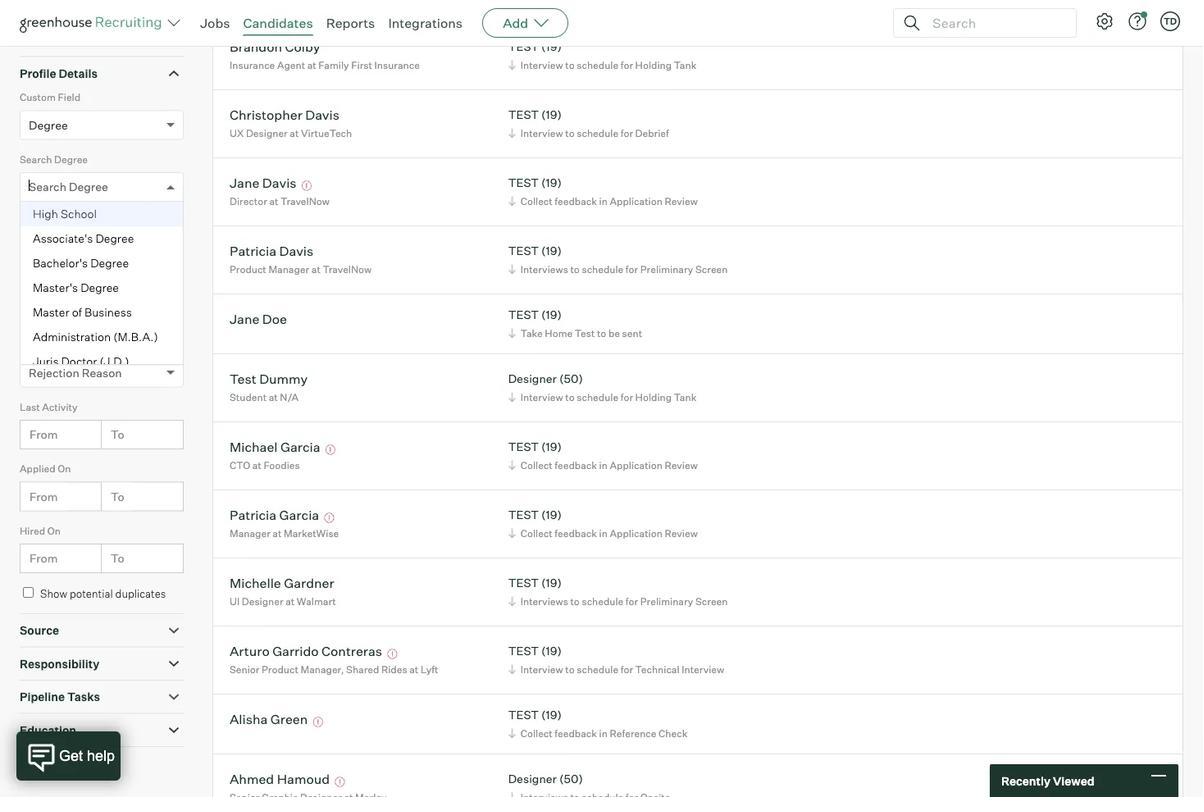 Task type: describe. For each thing, give the bounding box(es) containing it.
tank for (19)
[[674, 59, 697, 71]]

tank for (50)
[[674, 391, 697, 403]]

to inside test (19) interview to schedule for holding tank
[[566, 59, 575, 71]]

patricia for patricia davis product manager at travelnow
[[230, 243, 277, 259]]

recently
[[1002, 774, 1051, 788]]

collect feedback in application review link for michael garcia
[[506, 458, 702, 473]]

to for student at n/a
[[566, 391, 575, 403]]

schedule for patricia davis
[[582, 263, 624, 275]]

family
[[319, 59, 349, 71]]

patricia davis product manager at travelnow
[[230, 243, 372, 275]]

brandon colby insurance agent at family first insurance
[[230, 38, 420, 71]]

0 vertical spatial reason
[[65, 339, 100, 351]]

show potential duplicates
[[40, 588, 166, 601]]

take home test to be sent link
[[506, 325, 647, 341]]

christopher davis ux designer at virtuetech
[[230, 106, 352, 139]]

(19) for senior product manager, shared rides at lyft
[[542, 644, 562, 659]]

agent
[[277, 59, 305, 71]]

arturo
[[230, 643, 270, 659]]

test for director at travelnow
[[508, 176, 539, 190]]

0 vertical spatial rejection reason
[[20, 339, 100, 351]]

integrations link
[[388, 15, 463, 31]]

preliminary for michelle gardner
[[641, 595, 694, 608]]

gardner
[[284, 575, 334, 591]]

debrief
[[636, 127, 669, 139]]

from for applied
[[30, 490, 58, 504]]

designer inside designer (50) interview to schedule for holding tank
[[508, 372, 557, 386]]

reset filters
[[44, 764, 110, 778]]

from for last
[[30, 428, 58, 442]]

1 vertical spatial candidate tag
[[29, 242, 107, 256]]

garcia for patricia garcia
[[279, 507, 319, 523]]

search degree element
[[20, 152, 184, 374]]

schedule inside test (19) interview to schedule for holding tank
[[577, 59, 619, 71]]

applied
[[20, 463, 55, 475]]

collect feedback in reference check link
[[506, 726, 692, 741]]

schedule for test dummy
[[577, 391, 619, 403]]

Show potential duplicates checkbox
[[23, 588, 34, 598]]

hired on
[[20, 525, 61, 537]]

designer (50) interview to schedule for holding tank
[[508, 372, 697, 403]]

green
[[271, 711, 308, 728]]

(50) for designer (50) interview to schedule for holding tank
[[560, 372, 583, 386]]

designer inside 'michelle gardner ui designer at walmart'
[[242, 595, 284, 608]]

reset
[[44, 764, 75, 778]]

degree inside custom field element
[[29, 118, 68, 132]]

on for hired on
[[47, 525, 61, 537]]

at inside the patricia davis product manager at travelnow
[[312, 263, 321, 275]]

td
[[1164, 16, 1177, 27]]

ahmed hamoud has been in onsite for more than 21 days image
[[333, 778, 347, 787]]

profile details
[[20, 66, 98, 81]]

juris doctor (j.d.)
[[33, 355, 129, 369]]

review for jane davis
[[665, 195, 698, 207]]

configure image
[[1095, 11, 1115, 31]]

juris doctor (j.d.) option
[[21, 350, 183, 374]]

bachelor's
[[33, 256, 88, 271]]

1 vertical spatial search
[[29, 180, 66, 194]]

jane for jane doe
[[230, 311, 260, 327]]

holding for (19)
[[636, 59, 672, 71]]

1 vertical spatial reason
[[82, 366, 122, 380]]

interview to schedule for technical interview link
[[506, 662, 729, 677]]

at down jane davis link
[[269, 195, 279, 207]]

collect for jane davis
[[521, 195, 553, 207]]

select a form
[[29, 23, 102, 37]]

duplicates
[[115, 588, 166, 601]]

1 vertical spatial product
[[262, 664, 299, 676]]

jane davis has been in application review for more than 5 days image
[[300, 181, 314, 191]]

degree down associate's degree 'option'
[[90, 256, 129, 271]]

feedback for jane davis
[[555, 195, 597, 207]]

test (19) collect feedback in application review for jane davis
[[508, 176, 698, 207]]

ahmed
[[230, 771, 274, 787]]

master's
[[33, 281, 78, 295]]

to for product manager at travelnow
[[571, 263, 580, 275]]

virtuetech
[[301, 127, 352, 139]]

test (19) take home test to be sent
[[508, 308, 643, 339]]

administration
[[33, 330, 111, 344]]

manager inside the patricia davis product manager at travelnow
[[269, 263, 309, 275]]

0 vertical spatial candidate
[[20, 215, 67, 227]]

reference
[[610, 728, 657, 740]]

check
[[659, 728, 688, 740]]

arturo garrido contreras link
[[230, 643, 382, 662]]

at left lyft
[[410, 664, 419, 676]]

travelnow inside the patricia davis product manager at travelnow
[[323, 263, 372, 275]]

at inside test dummy student at n/a
[[269, 391, 278, 403]]

ux
[[230, 127, 244, 139]]

application for michael garcia
[[610, 459, 663, 472]]

degree down the bachelor's degree option
[[81, 281, 119, 295]]

alisha green link
[[230, 711, 308, 730]]

reports
[[326, 15, 375, 31]]

collect inside the test (19) collect feedback in reference check
[[521, 728, 553, 740]]

alisha green
[[230, 711, 308, 728]]

1 vertical spatial search degree
[[29, 180, 108, 194]]

(19) for manager at marketwise
[[542, 508, 562, 522]]

master of business administration (m.b.a.)
[[33, 305, 158, 344]]

tasks
[[67, 690, 100, 705]]

interviews for michelle gardner
[[521, 595, 568, 608]]

show
[[40, 588, 67, 601]]

Search text field
[[929, 11, 1062, 35]]

education
[[20, 723, 76, 738]]

davis for jane
[[262, 175, 297, 191]]

profile
[[20, 66, 56, 81]]

select
[[29, 23, 62, 37]]

custom field
[[20, 91, 81, 104]]

interviews to schedule for preliminary screen link for gardner
[[506, 594, 732, 609]]

interview for test (19) interview to schedule for debrief
[[521, 127, 563, 139]]

doe
[[262, 311, 287, 327]]

juris
[[33, 355, 59, 369]]

take
[[521, 327, 543, 339]]

marketwise
[[284, 527, 339, 540]]

collect for patricia garcia
[[521, 527, 553, 540]]

senior
[[230, 664, 260, 676]]

christopher davis link
[[230, 106, 340, 125]]

(19) for product manager at travelnow
[[542, 244, 562, 258]]

a
[[65, 23, 71, 37]]

at inside brandon colby insurance agent at family first insurance
[[307, 59, 316, 71]]

collect feedback in application review link for jane davis
[[506, 193, 702, 209]]

to for ux designer at virtuetech
[[566, 127, 575, 139]]

to for ui designer at walmart
[[571, 595, 580, 608]]

master
[[33, 305, 69, 320]]

(19) inside test (19) take home test to be sent
[[542, 308, 562, 322]]

(19) inside test (19) interview to schedule for holding tank
[[542, 40, 562, 54]]

doctor
[[61, 355, 97, 369]]

review for patricia garcia
[[665, 527, 698, 540]]

technical
[[636, 664, 680, 676]]

director at travelnow
[[230, 195, 330, 207]]

1 insurance from the left
[[230, 59, 275, 71]]

at inside 'michelle gardner ui designer at walmart'
[[286, 595, 295, 608]]

interview to schedule for holding tank link for colby
[[506, 57, 701, 73]]

cto at foodies
[[230, 459, 300, 472]]

brandon
[[230, 38, 282, 55]]

test (19) interview to schedule for technical interview
[[508, 644, 725, 676]]

bachelor's degree
[[33, 256, 129, 271]]

feedback inside the test (19) collect feedback in reference check
[[555, 728, 597, 740]]

associate's
[[33, 232, 93, 246]]

0 vertical spatial candidate tag
[[20, 215, 87, 227]]

michael garcia link
[[230, 439, 320, 458]]

dummy
[[259, 371, 308, 387]]

n/a
[[280, 391, 299, 403]]

on for applied on
[[58, 463, 71, 475]]

add
[[503, 15, 529, 31]]

associate's degree
[[33, 232, 134, 246]]

(m.b.a.)
[[113, 330, 158, 344]]

schedule for christopher davis
[[577, 127, 619, 139]]

list box inside "search degree" element
[[21, 202, 183, 374]]

filters
[[77, 764, 110, 778]]

(19) for director at travelnow
[[542, 176, 562, 190]]

shared
[[346, 664, 379, 676]]

0 vertical spatial search
[[20, 153, 52, 165]]



Task type: vqa. For each thing, say whether or not it's contained in the screenshot.


Task type: locate. For each thing, give the bounding box(es) containing it.
test for senior product manager, shared rides at lyft
[[508, 644, 539, 659]]

garcia
[[281, 439, 320, 455], [279, 507, 319, 523]]

test inside test (19) take home test to be sent
[[575, 327, 595, 339]]

1 vertical spatial on
[[47, 525, 61, 537]]

status element
[[20, 275, 184, 337]]

arturo garrido contreras has been in technical interview for more than 14 days image
[[385, 650, 400, 659]]

1 in from the top
[[599, 195, 608, 207]]

1 vertical spatial test
[[230, 371, 257, 387]]

test (19) interviews to schedule for preliminary screen for davis
[[508, 244, 728, 275]]

schedule
[[577, 59, 619, 71], [577, 127, 619, 139], [582, 263, 624, 275], [577, 391, 619, 403], [582, 595, 624, 608], [577, 664, 619, 676]]

9 test from the top
[[508, 644, 539, 659]]

source
[[20, 624, 59, 638]]

garrido
[[273, 643, 319, 659]]

interview to schedule for debrief link
[[506, 125, 673, 141]]

3 test from the top
[[508, 176, 539, 190]]

on right applied
[[58, 463, 71, 475]]

0 vertical spatial interviews
[[521, 263, 568, 275]]

master's degree
[[33, 281, 119, 295]]

preliminary up technical
[[641, 595, 694, 608]]

jobs
[[200, 15, 230, 31]]

manager down patricia garcia link
[[230, 527, 271, 540]]

at left n/a
[[269, 391, 278, 403]]

schedule up test (19) interview to schedule for debrief
[[577, 59, 619, 71]]

holding inside test (19) interview to schedule for holding tank
[[636, 59, 672, 71]]

status
[[20, 277, 50, 289], [29, 304, 64, 318]]

1 patricia from the top
[[230, 243, 277, 259]]

in for jane davis
[[599, 195, 608, 207]]

schedule inside test (19) interview to schedule for technical interview
[[577, 664, 619, 676]]

2 to from the top
[[111, 490, 124, 504]]

1 test (19) collect feedback in application review from the top
[[508, 176, 698, 207]]

at down michelle gardner "link"
[[286, 595, 295, 608]]

tank inside designer (50) interview to schedule for holding tank
[[674, 391, 697, 403]]

michelle
[[230, 575, 281, 591]]

1 vertical spatial test (19) interviews to schedule for preliminary screen
[[508, 576, 728, 608]]

1 holding from the top
[[636, 59, 672, 71]]

1 interviews from the top
[[521, 263, 568, 275]]

degree down degree option
[[54, 153, 88, 165]]

2 vertical spatial application
[[610, 527, 663, 540]]

to inside test (19) interview to schedule for debrief
[[566, 127, 575, 139]]

michelle gardner link
[[230, 575, 334, 594]]

schedule inside designer (50) interview to schedule for holding tank
[[577, 391, 619, 403]]

test right home
[[575, 327, 595, 339]]

0 horizontal spatial insurance
[[230, 59, 275, 71]]

insurance down brandon
[[230, 59, 275, 71]]

last
[[20, 401, 40, 413]]

interview inside test (19) interview to schedule for holding tank
[[521, 59, 563, 71]]

patricia down director
[[230, 243, 277, 259]]

details
[[59, 66, 98, 81]]

to inside test (19) take home test to be sent
[[597, 327, 607, 339]]

application for patricia garcia
[[610, 527, 663, 540]]

home
[[545, 327, 573, 339]]

at down the christopher davis link
[[290, 127, 299, 139]]

test (19) interviews to schedule for preliminary screen up be
[[508, 244, 728, 275]]

activity
[[42, 401, 77, 413]]

insurance right first
[[375, 59, 420, 71]]

tank
[[674, 59, 697, 71], [674, 391, 697, 403]]

2 in from the top
[[599, 459, 608, 472]]

test for product manager at travelnow
[[508, 244, 539, 258]]

review for michael garcia
[[665, 459, 698, 472]]

4 in from the top
[[599, 728, 608, 740]]

2 test (19) interviews to schedule for preliminary screen from the top
[[508, 576, 728, 608]]

1 vertical spatial status
[[29, 304, 64, 318]]

0 vertical spatial preliminary
[[641, 263, 694, 275]]

garcia up foodies
[[281, 439, 320, 455]]

alisha
[[230, 711, 268, 728]]

1 preliminary from the top
[[641, 263, 694, 275]]

test inside test (19) interview to schedule for technical interview
[[508, 644, 539, 659]]

none field inside "search degree" element
[[29, 173, 33, 201]]

michael
[[230, 439, 278, 455]]

1 vertical spatial interviews to schedule for preliminary screen link
[[506, 594, 732, 609]]

for left technical
[[621, 664, 633, 676]]

screen for michelle gardner
[[696, 595, 728, 608]]

brandon colby link
[[230, 38, 320, 57]]

michael garcia has been in application review for more than 5 days image
[[323, 445, 338, 455]]

candidate up associate's
[[20, 215, 67, 227]]

for for michelle gardner
[[626, 595, 639, 608]]

0 horizontal spatial test
[[230, 371, 257, 387]]

0 vertical spatial from
[[30, 428, 58, 442]]

0 vertical spatial application
[[610, 195, 663, 207]]

schedule left 'debrief'
[[577, 127, 619, 139]]

designer down collect feedback in reference check link
[[508, 772, 557, 787]]

from for hired
[[30, 552, 58, 566]]

davis for patricia
[[279, 243, 314, 259]]

(50) for designer (50)
[[560, 772, 583, 787]]

(19) inside test (19) interview to schedule for debrief
[[542, 108, 562, 122]]

responsibility
[[20, 657, 99, 671]]

6 (19) from the top
[[542, 440, 562, 454]]

test inside the test (19) collect feedback in reference check
[[508, 708, 539, 723]]

patricia davis link
[[230, 243, 314, 261]]

to inside test (19) interview to schedule for technical interview
[[566, 664, 575, 676]]

screen for patricia davis
[[696, 263, 728, 275]]

9 (19) from the top
[[542, 644, 562, 659]]

test (19) collect feedback in application review for michael garcia
[[508, 440, 698, 472]]

potential
[[70, 588, 113, 601]]

davis up "virtuetech"
[[305, 106, 340, 123]]

1 vertical spatial rejection
[[29, 366, 79, 380]]

davis for christopher
[[305, 106, 340, 123]]

michael garcia
[[230, 439, 320, 455]]

(19) for ux designer at virtuetech
[[542, 108, 562, 122]]

degree
[[29, 118, 68, 132], [54, 153, 88, 165], [69, 180, 108, 194], [96, 232, 134, 246], [90, 256, 129, 271], [81, 281, 119, 295]]

hired
[[20, 525, 45, 537]]

reset filters button
[[20, 756, 118, 787]]

for for test dummy
[[621, 391, 633, 403]]

degree down the 'custom field'
[[29, 118, 68, 132]]

rejection reason element
[[20, 337, 184, 399]]

0 vertical spatial search degree
[[20, 153, 88, 165]]

1 vertical spatial application
[[610, 459, 663, 472]]

7 (19) from the top
[[542, 508, 562, 522]]

1 horizontal spatial test
[[575, 327, 595, 339]]

for up sent
[[626, 263, 639, 275]]

tank inside test (19) interview to schedule for holding tank
[[674, 59, 697, 71]]

8 (19) from the top
[[542, 576, 562, 590]]

(19) inside test (19) interview to schedule for technical interview
[[542, 644, 562, 659]]

to inside designer (50) interview to schedule for holding tank
[[566, 391, 575, 403]]

1 review from the top
[[665, 195, 698, 207]]

2 from from the top
[[30, 490, 58, 504]]

0 vertical spatial status
[[20, 277, 50, 289]]

collect feedback in application review link for patricia garcia
[[506, 526, 702, 541]]

to for applied on
[[111, 490, 124, 504]]

2 interviews from the top
[[521, 595, 568, 608]]

garcia for michael garcia
[[281, 439, 320, 455]]

3 collect from the top
[[521, 527, 553, 540]]

application for jane davis
[[610, 195, 663, 207]]

7 test from the top
[[508, 508, 539, 522]]

for down sent
[[621, 391, 633, 403]]

garcia up marketwise
[[279, 507, 319, 523]]

preliminary
[[641, 263, 694, 275], [641, 595, 694, 608]]

greenhouse recruiting image
[[20, 13, 167, 33]]

test for ux designer at virtuetech
[[508, 108, 539, 122]]

1 test from the top
[[508, 40, 539, 54]]

2 holding from the top
[[636, 391, 672, 403]]

davis up director at travelnow on the top of the page
[[262, 175, 297, 191]]

0 vertical spatial jane
[[230, 175, 260, 191]]

product down garrido
[[262, 664, 299, 676]]

0 vertical spatial test (19) interviews to schedule for preliminary screen
[[508, 244, 728, 275]]

interviews to schedule for preliminary screen link
[[506, 261, 732, 277], [506, 594, 732, 609]]

2 review from the top
[[665, 459, 698, 472]]

test
[[508, 40, 539, 54], [508, 108, 539, 122], [508, 176, 539, 190], [508, 244, 539, 258], [508, 308, 539, 322], [508, 440, 539, 454], [508, 508, 539, 522], [508, 576, 539, 590], [508, 644, 539, 659], [508, 708, 539, 723]]

0 vertical spatial interviews to schedule for preliminary screen link
[[506, 261, 732, 277]]

interview to schedule for holding tank link down be
[[506, 389, 701, 405]]

candidate tag element
[[20, 213, 184, 275]]

1 vertical spatial tag
[[86, 242, 107, 256]]

patricia
[[230, 243, 277, 259], [230, 507, 277, 523]]

4 (19) from the top
[[542, 244, 562, 258]]

candidate tag
[[20, 215, 87, 227], [29, 242, 107, 256]]

1 vertical spatial collect feedback in application review link
[[506, 458, 702, 473]]

for up test (19) interview to schedule for debrief
[[621, 59, 633, 71]]

holding for (50)
[[636, 391, 672, 403]]

3 feedback from the top
[[555, 527, 597, 540]]

0 vertical spatial on
[[58, 463, 71, 475]]

tag
[[69, 215, 87, 227], [86, 242, 107, 256]]

3 (19) from the top
[[542, 176, 562, 190]]

0 vertical spatial travelnow
[[281, 195, 330, 207]]

1 feedback from the top
[[555, 195, 597, 207]]

0 vertical spatial test
[[575, 327, 595, 339]]

1 collect feedback in application review link from the top
[[506, 193, 702, 209]]

interviews to schedule for preliminary screen link up be
[[506, 261, 732, 277]]

patricia inside the patricia davis product manager at travelnow
[[230, 243, 277, 259]]

travelnow
[[281, 195, 330, 207], [323, 263, 372, 275]]

in inside the test (19) collect feedback in reference check
[[599, 728, 608, 740]]

test for ui designer at walmart
[[508, 576, 539, 590]]

0 vertical spatial product
[[230, 263, 266, 275]]

3 in from the top
[[599, 527, 608, 540]]

0 vertical spatial patricia
[[230, 243, 277, 259]]

1 collect from the top
[[521, 195, 553, 207]]

4 collect from the top
[[521, 728, 553, 740]]

1 (50) from the top
[[560, 372, 583, 386]]

1 horizontal spatial insurance
[[375, 59, 420, 71]]

to for last activity
[[111, 428, 124, 442]]

3 review from the top
[[665, 527, 698, 540]]

0 vertical spatial davis
[[305, 106, 340, 123]]

designer down christopher
[[246, 127, 288, 139]]

designer down take
[[508, 372, 557, 386]]

2 application from the top
[[610, 459, 663, 472]]

0 vertical spatial review
[[665, 195, 698, 207]]

search up "high"
[[29, 180, 66, 194]]

2 (50) from the top
[[560, 772, 583, 787]]

1 vertical spatial davis
[[262, 175, 297, 191]]

collect
[[521, 195, 553, 207], [521, 459, 553, 472], [521, 527, 553, 540], [521, 728, 553, 740]]

manager at marketwise
[[230, 527, 339, 540]]

at down patricia davis 'link'
[[312, 263, 321, 275]]

arturo garrido contreras
[[230, 643, 382, 659]]

0 vertical spatial collect feedback in application review link
[[506, 193, 702, 209]]

0 vertical spatial garcia
[[281, 439, 320, 455]]

designer down michelle
[[242, 595, 284, 608]]

jane up director
[[230, 175, 260, 191]]

0 vertical spatial screen
[[696, 263, 728, 275]]

custom field element
[[20, 90, 184, 152]]

test dummy student at n/a
[[230, 371, 308, 403]]

2 tank from the top
[[674, 391, 697, 403]]

ahmed hamoud link
[[230, 771, 330, 790]]

lyft
[[421, 664, 439, 676]]

1 vertical spatial preliminary
[[641, 595, 694, 608]]

3 from from the top
[[30, 552, 58, 566]]

interview inside test (19) interview to schedule for debrief
[[521, 127, 563, 139]]

designer inside christopher davis ux designer at virtuetech
[[246, 127, 288, 139]]

10 test from the top
[[508, 708, 539, 723]]

at right cto
[[252, 459, 262, 472]]

1 tank from the top
[[674, 59, 697, 71]]

2 insurance from the left
[[375, 59, 420, 71]]

davis inside the patricia davis product manager at travelnow
[[279, 243, 314, 259]]

patricia for patricia garcia
[[230, 507, 277, 523]]

interviews for patricia davis
[[521, 263, 568, 275]]

1 vertical spatial interviews
[[521, 595, 568, 608]]

list box
[[21, 202, 183, 374]]

2 jane from the top
[[230, 311, 260, 327]]

1 vertical spatial interview to schedule for holding tank link
[[506, 389, 701, 405]]

to for hired on
[[111, 552, 124, 566]]

last activity
[[20, 401, 77, 413]]

1 from from the top
[[30, 428, 58, 442]]

1 screen from the top
[[696, 263, 728, 275]]

jane left doe
[[230, 311, 260, 327]]

rejection up last activity at the bottom left
[[29, 366, 79, 380]]

davis down director at travelnow on the top of the page
[[279, 243, 314, 259]]

cto
[[230, 459, 250, 472]]

1 vertical spatial travelnow
[[323, 263, 372, 275]]

(50) down "take home test to be sent" link
[[560, 372, 583, 386]]

2 collect from the top
[[521, 459, 553, 472]]

for inside test (19) interview to schedule for holding tank
[[621, 59, 633, 71]]

test (19) interviews to schedule for preliminary screen
[[508, 244, 728, 275], [508, 576, 728, 608]]

test inside test dummy student at n/a
[[230, 371, 257, 387]]

search degree up 'high school'
[[29, 180, 108, 194]]

master of business administration (m.b.a.) option
[[21, 300, 183, 350]]

0 vertical spatial test (19) collect feedback in application review
[[508, 176, 698, 207]]

jane davis link
[[230, 175, 297, 193]]

jobs link
[[200, 15, 230, 31]]

(j.d.)
[[100, 355, 129, 369]]

1 vertical spatial holding
[[636, 391, 672, 403]]

1 vertical spatial patricia
[[230, 507, 277, 523]]

preliminary up sent
[[641, 263, 694, 275]]

1 jane from the top
[[230, 175, 260, 191]]

jane doe
[[230, 311, 287, 327]]

search degree down degree option
[[20, 153, 88, 165]]

interview for designer (50) interview to schedule for holding tank
[[521, 391, 563, 403]]

interview for test (19) interview to schedule for technical interview
[[521, 664, 563, 676]]

0 vertical spatial tag
[[69, 215, 87, 227]]

jane davis
[[230, 175, 297, 191]]

to for senior product manager, shared rides at lyft
[[566, 664, 575, 676]]

0 vertical spatial tank
[[674, 59, 697, 71]]

1 (19) from the top
[[542, 40, 562, 54]]

3 collect feedback in application review link from the top
[[506, 526, 702, 541]]

2 vertical spatial to
[[111, 552, 124, 566]]

feedback for patricia garcia
[[555, 527, 597, 540]]

1 vertical spatial rejection reason
[[29, 366, 122, 380]]

at inside christopher davis ux designer at virtuetech
[[290, 127, 299, 139]]

test (19) interview to schedule for holding tank
[[508, 40, 697, 71]]

3 application from the top
[[610, 527, 663, 540]]

(50)
[[560, 372, 583, 386], [560, 772, 583, 787]]

high school
[[33, 207, 97, 221]]

test (19) interviews to schedule for preliminary screen up test (19) interview to schedule for technical interview
[[508, 576, 728, 608]]

0 vertical spatial (50)
[[560, 372, 583, 386]]

at down patricia garcia link
[[273, 527, 282, 540]]

(50) down collect feedback in reference check link
[[560, 772, 583, 787]]

associate's degree option
[[21, 227, 183, 251]]

2 interviews to schedule for preliminary screen link from the top
[[506, 594, 732, 609]]

1 vertical spatial candidate
[[29, 242, 84, 256]]

2 vertical spatial collect feedback in application review link
[[506, 526, 702, 541]]

2 feedback from the top
[[555, 459, 597, 472]]

1 interview to schedule for holding tank link from the top
[[506, 57, 701, 73]]

test up student
[[230, 371, 257, 387]]

test (19) interviews to schedule for preliminary screen for gardner
[[508, 576, 728, 608]]

product
[[230, 263, 266, 275], [262, 664, 299, 676]]

2 vertical spatial from
[[30, 552, 58, 566]]

status down bachelor's
[[20, 277, 50, 289]]

2 preliminary from the top
[[641, 595, 694, 608]]

2 (19) from the top
[[542, 108, 562, 122]]

school
[[61, 207, 97, 221]]

master's degree option
[[21, 276, 183, 300]]

application
[[610, 195, 663, 207], [610, 459, 663, 472], [610, 527, 663, 540]]

interview to schedule for holding tank link up test (19) interview to schedule for debrief
[[506, 57, 701, 73]]

search degree
[[20, 153, 88, 165], [29, 180, 108, 194]]

0 vertical spatial manager
[[269, 263, 309, 275]]

schedule up test (19) take home test to be sent
[[582, 263, 624, 275]]

for inside test (19) interview to schedule for technical interview
[[621, 664, 633, 676]]

test inside test (19) take home test to be sent
[[508, 308, 539, 322]]

ui
[[230, 595, 240, 608]]

4 test from the top
[[508, 244, 539, 258]]

ahmed hamoud
[[230, 771, 330, 787]]

on right "hired"
[[47, 525, 61, 537]]

1 vertical spatial garcia
[[279, 507, 319, 523]]

(50) inside designer (50) interview to schedule for holding tank
[[560, 372, 583, 386]]

preliminary for patricia davis
[[641, 263, 694, 275]]

christopher
[[230, 106, 303, 123]]

viewed
[[1053, 774, 1095, 788]]

product down patricia davis 'link'
[[230, 263, 266, 275]]

insurance
[[230, 59, 275, 71], [375, 59, 420, 71]]

2 vertical spatial review
[[665, 527, 698, 540]]

0 vertical spatial rejection
[[20, 339, 63, 351]]

1 vertical spatial tank
[[674, 391, 697, 403]]

davis inside christopher davis ux designer at virtuetech
[[305, 106, 340, 123]]

in for michael garcia
[[599, 459, 608, 472]]

degree down 'high school' option
[[96, 232, 134, 246]]

1 vertical spatial screen
[[696, 595, 728, 608]]

davis
[[305, 106, 340, 123], [262, 175, 297, 191], [279, 243, 314, 259]]

test (19) collect feedback in application review for patricia garcia
[[508, 508, 698, 540]]

from down last activity at the bottom left
[[30, 428, 58, 442]]

5 test from the top
[[508, 308, 539, 322]]

rides
[[381, 664, 407, 676]]

schedule down be
[[577, 391, 619, 403]]

from down applied on
[[30, 490, 58, 504]]

alisha green has been in reference check for more than 10 days image
[[311, 718, 326, 728]]

at
[[307, 59, 316, 71], [290, 127, 299, 139], [269, 195, 279, 207], [312, 263, 321, 275], [269, 391, 278, 403], [252, 459, 262, 472], [273, 527, 282, 540], [286, 595, 295, 608], [410, 664, 419, 676]]

1 vertical spatial from
[[30, 490, 58, 504]]

holding up 'debrief'
[[636, 59, 672, 71]]

holding down sent
[[636, 391, 672, 403]]

feedback for michael garcia
[[555, 459, 597, 472]]

None field
[[29, 173, 33, 201]]

3 test (19) collect feedback in application review from the top
[[508, 508, 698, 540]]

2 interview to schedule for holding tank link from the top
[[506, 389, 701, 405]]

schedule inside test (19) interview to schedule for debrief
[[577, 127, 619, 139]]

(19) inside the test (19) collect feedback in reference check
[[542, 708, 562, 723]]

1 vertical spatial (50)
[[560, 772, 583, 787]]

field
[[58, 91, 81, 104]]

custom
[[20, 91, 56, 104]]

product inside the patricia davis product manager at travelnow
[[230, 263, 266, 275]]

interviews to schedule for preliminary screen link up test (19) interview to schedule for technical interview
[[506, 594, 732, 609]]

2 vertical spatial davis
[[279, 243, 314, 259]]

candidate down 'high school'
[[29, 242, 84, 256]]

status down master's on the top of the page
[[29, 304, 64, 318]]

rejection up 'juris'
[[20, 339, 63, 351]]

test for cto at foodies
[[508, 440, 539, 454]]

rejection
[[20, 339, 63, 351], [29, 366, 79, 380]]

candidates
[[243, 15, 313, 31]]

0 vertical spatial to
[[111, 428, 124, 442]]

5 (19) from the top
[[542, 308, 562, 322]]

list box containing high school
[[21, 202, 183, 374]]

for for patricia davis
[[626, 263, 639, 275]]

1 interviews to schedule for preliminary screen link from the top
[[506, 261, 732, 277]]

high school option
[[21, 202, 183, 227]]

search
[[20, 153, 52, 165], [29, 180, 66, 194]]

test for manager at marketwise
[[508, 508, 539, 522]]

rejection reason
[[20, 339, 100, 351], [29, 366, 122, 380]]

interview for test (19) interview to schedule for holding tank
[[521, 59, 563, 71]]

schedule for michelle gardner
[[582, 595, 624, 608]]

bachelor's degree option
[[21, 251, 183, 276]]

2 screen from the top
[[696, 595, 728, 608]]

interviews to schedule for preliminary screen link for davis
[[506, 261, 732, 277]]

2 patricia from the top
[[230, 507, 277, 523]]

3 to from the top
[[111, 552, 124, 566]]

at down colby
[[307, 59, 316, 71]]

screen
[[696, 263, 728, 275], [696, 595, 728, 608]]

contreras
[[322, 643, 382, 659]]

1 to from the top
[[111, 428, 124, 442]]

0 vertical spatial interview to schedule for holding tank link
[[506, 57, 701, 73]]

test inside test (19) interview to schedule for debrief
[[508, 108, 539, 122]]

test
[[575, 327, 595, 339], [230, 371, 257, 387]]

1 vertical spatial to
[[111, 490, 124, 504]]

1 vertical spatial jane
[[230, 311, 260, 327]]

test inside test (19) interview to schedule for holding tank
[[508, 40, 539, 54]]

1 test (19) interviews to schedule for preliminary screen from the top
[[508, 244, 728, 275]]

test (19) interview to schedule for debrief
[[508, 108, 669, 139]]

first
[[351, 59, 372, 71]]

davis inside jane davis link
[[262, 175, 297, 191]]

in for patricia garcia
[[599, 527, 608, 540]]

candidates link
[[243, 15, 313, 31]]

degree inside 'option'
[[96, 232, 134, 246]]

1 application from the top
[[610, 195, 663, 207]]

for inside test (19) interview to schedule for debrief
[[621, 127, 633, 139]]

2 test (19) collect feedback in application review from the top
[[508, 440, 698, 472]]

schedule up test (19) interview to schedule for technical interview
[[582, 595, 624, 608]]

be
[[609, 327, 620, 339]]

interview inside designer (50) interview to schedule for holding tank
[[521, 391, 563, 403]]

jane inside jane davis link
[[230, 175, 260, 191]]

(19) for ui designer at walmart
[[542, 576, 562, 590]]

1 vertical spatial review
[[665, 459, 698, 472]]

form
[[74, 23, 102, 37]]

2 vertical spatial test (19) collect feedback in application review
[[508, 508, 698, 540]]

degree option
[[29, 118, 68, 132]]

for for christopher davis
[[621, 127, 633, 139]]

(19) for cto at foodies
[[542, 440, 562, 454]]

collect for michael garcia
[[521, 459, 553, 472]]

jane for jane davis
[[230, 175, 260, 191]]

1 vertical spatial test (19) collect feedback in application review
[[508, 440, 698, 472]]

for up test (19) interview to schedule for technical interview
[[626, 595, 639, 608]]

8 test from the top
[[508, 576, 539, 590]]

hamoud
[[277, 771, 330, 787]]

interview
[[521, 59, 563, 71], [521, 127, 563, 139], [521, 391, 563, 403], [521, 664, 563, 676], [682, 664, 725, 676]]

recently viewed
[[1002, 774, 1095, 788]]

1 vertical spatial manager
[[230, 527, 271, 540]]

schedule up the test (19) collect feedback in reference check
[[577, 664, 619, 676]]

search down degree option
[[20, 153, 52, 165]]

manager down patricia davis 'link'
[[269, 263, 309, 275]]

10 (19) from the top
[[542, 708, 562, 723]]

from down hired on
[[30, 552, 58, 566]]

degree up school
[[69, 180, 108, 194]]

for inside designer (50) interview to schedule for holding tank
[[621, 391, 633, 403]]

patricia up manager at marketwise
[[230, 507, 277, 523]]

holding inside designer (50) interview to schedule for holding tank
[[636, 391, 672, 403]]

6 test from the top
[[508, 440, 539, 454]]

2 collect feedback in application review link from the top
[[506, 458, 702, 473]]

student
[[230, 391, 267, 403]]

2 test from the top
[[508, 108, 539, 122]]

0 vertical spatial holding
[[636, 59, 672, 71]]

patricia garcia has been in application review for more than 5 days image
[[322, 513, 337, 523]]

interview to schedule for holding tank link for dummy
[[506, 389, 701, 405]]

4 feedback from the top
[[555, 728, 597, 740]]

for left 'debrief'
[[621, 127, 633, 139]]



